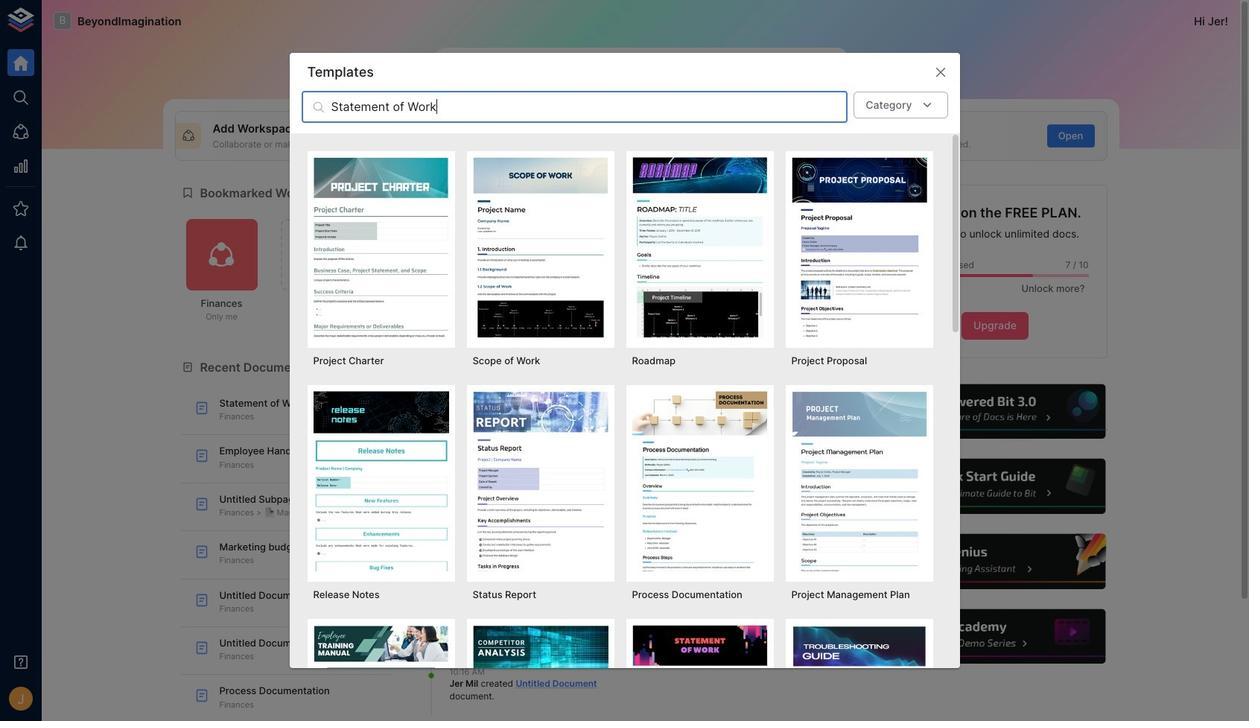 Task type: locate. For each thing, give the bounding box(es) containing it.
4 help image from the top
[[883, 607, 1108, 667]]

2 help image from the top
[[883, 457, 1108, 516]]

troubleshooting guide image
[[792, 625, 927, 721]]

project management plan image
[[792, 391, 927, 572]]

competitor research report image
[[473, 625, 608, 721]]

help image
[[883, 382, 1108, 441], [883, 457, 1108, 516], [883, 532, 1108, 591], [883, 607, 1108, 667]]

status report image
[[473, 391, 608, 572]]

employee training manual image
[[313, 625, 449, 721]]

dialog
[[290, 53, 960, 721]]

project proposal image
[[792, 157, 927, 338]]

project charter image
[[313, 157, 449, 338]]

process documentation image
[[632, 391, 768, 572]]

release notes image
[[313, 391, 449, 572]]



Task type: vqa. For each thing, say whether or not it's contained in the screenshot.
fourth HELP IMAGE from the top of the page
yes



Task type: describe. For each thing, give the bounding box(es) containing it.
roadmap image
[[632, 157, 768, 338]]

1 help image from the top
[[883, 382, 1108, 441]]

scope of work image
[[473, 157, 608, 338]]

Search Templates... text field
[[331, 92, 848, 123]]

statement of work image
[[632, 625, 768, 721]]

3 help image from the top
[[883, 532, 1108, 591]]



